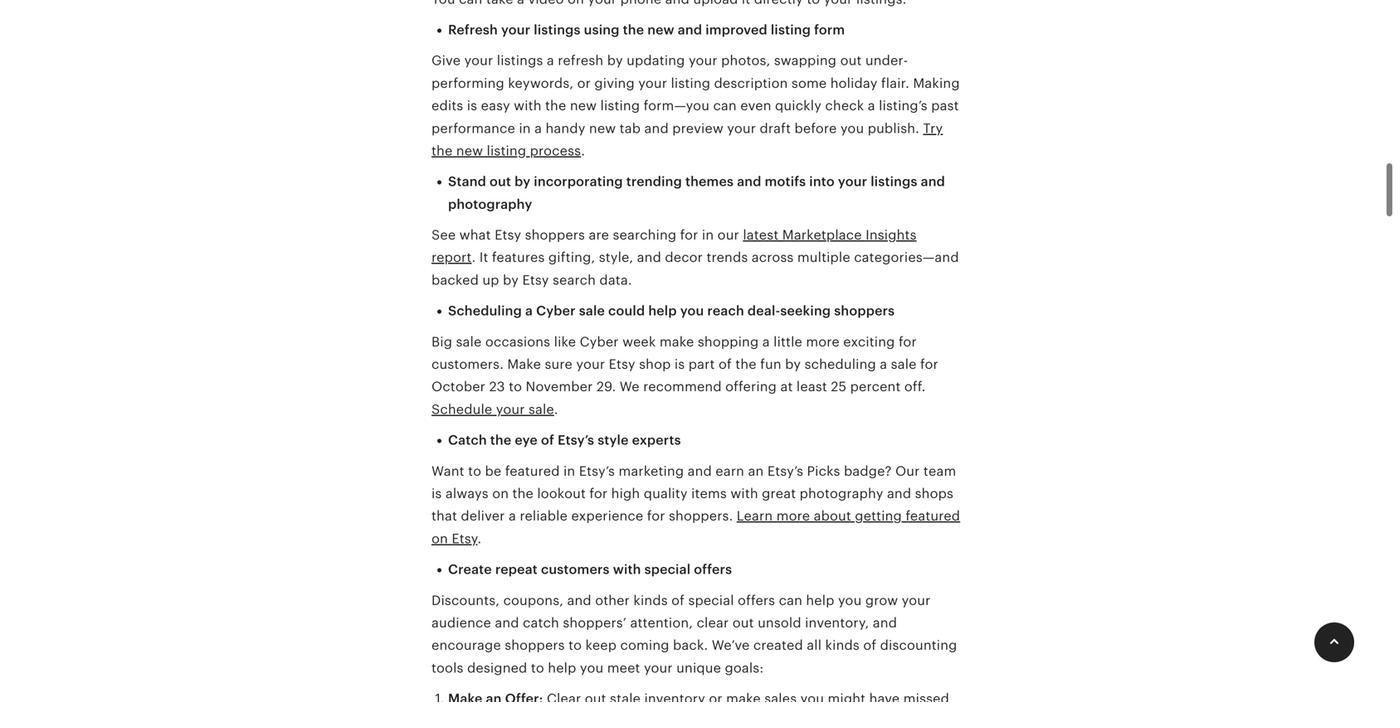 Task type: locate. For each thing, give the bounding box(es) containing it.
featured down the shops
[[906, 509, 960, 524]]

listings down publish. at the top
[[871, 174, 917, 189]]

our
[[895, 464, 920, 479]]

0 horizontal spatial in
[[519, 121, 531, 136]]

etsy down deliver
[[452, 532, 477, 547]]

1 horizontal spatial out
[[732, 616, 754, 631]]

in inside give your listings a refresh by updating your photos, swapping out under- performing keywords, or giving your listing description some holiday flair. making edits is easy with the new listing form—you can even quickly check a listing's past performance in a handy new tab and preview your draft before you publish.
[[519, 121, 531, 136]]

0 horizontal spatial can
[[713, 98, 737, 113]]

always
[[445, 487, 489, 502]]

1 vertical spatial photography
[[800, 487, 883, 502]]

big sale occasions like cyber week make shopping a little more exciting for customers. make sure your etsy shop is part of the fun by scheduling a sale for october 23 to november 29. we recommend offering at least 25 percent off. schedule your sale .
[[431, 335, 938, 417]]

can inside give your listings a refresh by updating your photos, swapping out under- performing keywords, or giving your listing description some holiday flair. making edits is easy with the new listing form—you can even quickly check a listing's past performance in a handy new tab and preview your draft before you publish.
[[713, 98, 737, 113]]

offers down 'learn more about getting featured on etsy' link
[[694, 563, 732, 578]]

by down process at the left of page
[[515, 174, 530, 189]]

1 horizontal spatial photography
[[800, 487, 883, 502]]

style
[[598, 433, 629, 448]]

and left 'catch'
[[495, 616, 519, 631]]

making
[[913, 76, 960, 91]]

and down the grow at the bottom right of the page
[[873, 616, 897, 631]]

25
[[831, 380, 847, 395]]

1 horizontal spatial cyber
[[580, 335, 619, 350]]

0 horizontal spatial out
[[490, 174, 511, 189]]

see
[[431, 228, 456, 243]]

2 vertical spatial shoppers
[[505, 639, 565, 654]]

in left our at the right of page
[[702, 228, 714, 243]]

is left the part
[[674, 357, 685, 372]]

shop
[[639, 357, 671, 372]]

by up the giving
[[607, 53, 623, 68]]

of
[[719, 357, 732, 372], [541, 433, 554, 448], [671, 594, 685, 608], [863, 639, 876, 654]]

1 horizontal spatial with
[[613, 563, 641, 578]]

of down shopping
[[719, 357, 732, 372]]

featured down eye
[[505, 464, 560, 479]]

1 horizontal spatial on
[[492, 487, 509, 502]]

learn more about getting featured on etsy
[[431, 509, 960, 547]]

listings for a
[[497, 53, 543, 68]]

0 vertical spatial can
[[713, 98, 737, 113]]

out right stand
[[490, 174, 511, 189]]

0 horizontal spatial on
[[431, 532, 448, 547]]

0 vertical spatial is
[[467, 98, 477, 113]]

listings up refresh
[[534, 22, 581, 37]]

on
[[492, 487, 509, 502], [431, 532, 448, 547]]

swapping
[[774, 53, 837, 68]]

etsy inside . it features gifting, style, and decor trends across multiple categories—and backed up by etsy search data.
[[522, 273, 549, 288]]

catch
[[448, 433, 487, 448]]

the inside 'big sale occasions like cyber week make shopping a little more exciting for customers. make sure your etsy shop is part of the fun by scheduling a sale for october 23 to november 29. we recommend offering at least 25 percent off. schedule your sale .'
[[735, 357, 756, 372]]

offers
[[694, 563, 732, 578], [738, 594, 775, 608]]

0 horizontal spatial kinds
[[633, 594, 668, 608]]

offering
[[725, 380, 777, 395]]

shoppers up exciting
[[834, 304, 895, 319]]

1 horizontal spatial offers
[[738, 594, 775, 608]]

or
[[577, 76, 591, 91]]

getting
[[855, 509, 902, 524]]

is inside want to be featured in etsy's marketing and earn an etsy's picks badge? our team is always on the lookout for high quality items with great photography and shops that deliver a reliable experience for shoppers.
[[431, 487, 442, 502]]

etsy's left "style"
[[558, 433, 594, 448]]

0 horizontal spatial with
[[514, 98, 542, 113]]

0 vertical spatial cyber
[[536, 304, 576, 319]]

handy
[[546, 121, 585, 136]]

1 vertical spatial more
[[776, 509, 810, 524]]

scheduling a cyber sale could help you reach deal-seeking shoppers
[[448, 304, 895, 319]]

the up offering
[[735, 357, 756, 372]]

refresh your listings using the new and improved listing form
[[448, 22, 845, 37]]

to inside want to be featured in etsy's marketing and earn an etsy's picks badge? our team is always on the lookout for high quality items with great photography and shops that deliver a reliable experience for shoppers.
[[468, 464, 481, 479]]

0 vertical spatial out
[[840, 53, 862, 68]]

more
[[806, 335, 840, 350], [776, 509, 810, 524]]

special up clear
[[688, 594, 734, 608]]

more inside 'big sale occasions like cyber week make shopping a little more exciting for customers. make sure your etsy shop is part of the fun by scheduling a sale for october 23 to november 29. we recommend offering at least 25 percent off. schedule your sale .'
[[806, 335, 840, 350]]

scheduling
[[805, 357, 876, 372]]

0 vertical spatial featured
[[505, 464, 560, 479]]

and inside . it features gifting, style, and decor trends across multiple categories—and backed up by etsy search data.
[[637, 250, 661, 265]]

out up "holiday"
[[840, 53, 862, 68]]

giving
[[594, 76, 635, 91]]

2 horizontal spatial is
[[674, 357, 685, 372]]

recommend
[[643, 380, 722, 395]]

the up reliable
[[512, 487, 533, 502]]

out
[[840, 53, 862, 68], [490, 174, 511, 189], [732, 616, 754, 631]]

0 horizontal spatial cyber
[[536, 304, 576, 319]]

1 vertical spatial kinds
[[825, 639, 860, 654]]

new down performance
[[456, 144, 483, 158]]

more inside learn more about getting featured on etsy
[[776, 509, 810, 524]]

create repeat customers with special offers
[[448, 563, 732, 578]]

for up off. on the bottom
[[920, 357, 938, 372]]

offers up unsold
[[738, 594, 775, 608]]

occasions
[[485, 335, 550, 350]]

listing
[[771, 22, 811, 37], [671, 76, 710, 91], [600, 98, 640, 113], [487, 144, 526, 158]]

could
[[608, 304, 645, 319]]

1 vertical spatial in
[[702, 228, 714, 243]]

the down performance
[[431, 144, 453, 158]]

quickly
[[775, 98, 822, 113]]

shoppers'
[[563, 616, 627, 631]]

and left motifs
[[737, 174, 761, 189]]

stand out by incorporating trending themes and motifs into your listings and photography
[[448, 174, 945, 212]]

your
[[501, 22, 530, 37], [464, 53, 493, 68], [689, 53, 718, 68], [638, 76, 667, 91], [727, 121, 756, 136], [838, 174, 867, 189], [576, 357, 605, 372], [496, 402, 525, 417], [902, 594, 931, 608], [644, 661, 673, 676]]

1 vertical spatial on
[[431, 532, 448, 547]]

your down 23
[[496, 402, 525, 417]]

0 vertical spatial with
[[514, 98, 542, 113]]

photos,
[[721, 53, 770, 68]]

unique
[[676, 661, 721, 676]]

1 horizontal spatial is
[[467, 98, 477, 113]]

1 vertical spatial help
[[806, 594, 834, 608]]

listings inside give your listings a refresh by updating your photos, swapping out under- performing keywords, or giving your listing description some holiday flair. making edits is easy with the new listing form—you can even quickly check a listing's past performance in a handy new tab and preview your draft before you publish.
[[497, 53, 543, 68]]

shoppers up gifting,
[[525, 228, 585, 243]]

. inside . it features gifting, style, and decor trends across multiple categories—and backed up by etsy search data.
[[472, 250, 476, 265]]

new down or
[[570, 98, 597, 113]]

. down november
[[554, 402, 558, 417]]

2 horizontal spatial in
[[702, 228, 714, 243]]

the inside try the new listing process
[[431, 144, 453, 158]]

experts
[[632, 433, 681, 448]]

2 vertical spatial out
[[732, 616, 754, 631]]

0 vertical spatial more
[[806, 335, 840, 350]]

2 vertical spatial is
[[431, 487, 442, 502]]

1 horizontal spatial help
[[648, 304, 677, 319]]

and
[[678, 22, 702, 37], [644, 121, 669, 136], [737, 174, 761, 189], [921, 174, 945, 189], [637, 250, 661, 265], [688, 464, 712, 479], [887, 487, 911, 502], [567, 594, 591, 608], [495, 616, 519, 631], [873, 616, 897, 631]]

help up make
[[648, 304, 677, 319]]

1 vertical spatial featured
[[906, 509, 960, 524]]

special down 'learn more about getting featured on etsy' link
[[644, 563, 691, 578]]

in up lookout
[[563, 464, 575, 479]]

sale up off. on the bottom
[[891, 357, 917, 372]]

and up shoppers'
[[567, 594, 591, 608]]

by right up
[[503, 273, 519, 288]]

learn
[[737, 509, 773, 524]]

listing up form—you
[[671, 76, 710, 91]]

photography inside stand out by incorporating trending themes and motifs into your listings and photography
[[448, 197, 532, 212]]

0 vertical spatial listings
[[534, 22, 581, 37]]

shoppers inside discounts, coupons, and other kinds of special offers can help you grow your audience and catch shoppers' attention, clear out unsold inventory, and encourage shoppers to keep coming back. we've created all kinds of discounting tools designed to help you meet your unique goals:
[[505, 639, 565, 654]]

listing down the giving
[[600, 98, 640, 113]]

1 vertical spatial is
[[674, 357, 685, 372]]

before
[[795, 121, 837, 136]]

listing inside try the new listing process
[[487, 144, 526, 158]]

off.
[[904, 380, 926, 395]]

1 horizontal spatial in
[[563, 464, 575, 479]]

.
[[581, 144, 585, 158], [472, 250, 476, 265], [554, 402, 558, 417], [477, 532, 481, 547]]

0 vertical spatial help
[[648, 304, 677, 319]]

to right designed
[[531, 661, 544, 676]]

1 vertical spatial special
[[688, 594, 734, 608]]

listings up keywords,
[[497, 53, 543, 68]]

team
[[923, 464, 956, 479]]

0 horizontal spatial photography
[[448, 197, 532, 212]]

you down 'check' at the top right of the page
[[840, 121, 864, 136]]

2 horizontal spatial with
[[730, 487, 758, 502]]

november
[[526, 380, 593, 395]]

using
[[584, 22, 619, 37]]

features
[[492, 250, 545, 265]]

updating
[[627, 53, 685, 68]]

0 vertical spatial photography
[[448, 197, 532, 212]]

is up that
[[431, 487, 442, 502]]

listings inside stand out by incorporating trending themes and motifs into your listings and photography
[[871, 174, 917, 189]]

refresh
[[448, 22, 498, 37]]

2 vertical spatial listings
[[871, 174, 917, 189]]

0 vertical spatial offers
[[694, 563, 732, 578]]

0 vertical spatial special
[[644, 563, 691, 578]]

0 horizontal spatial featured
[[505, 464, 560, 479]]

your right into
[[838, 174, 867, 189]]

incorporating
[[534, 174, 623, 189]]

etsy's down "style"
[[579, 464, 615, 479]]

by right fun
[[785, 357, 801, 372]]

coming
[[620, 639, 669, 654]]

learn more about getting featured on etsy link
[[431, 509, 960, 547]]

like
[[554, 335, 576, 350]]

out up we've
[[732, 616, 754, 631]]

1 horizontal spatial can
[[779, 594, 802, 608]]

. it features gifting, style, and decor trends across multiple categories—and backed up by etsy search data.
[[431, 250, 959, 288]]

try the new listing process
[[431, 121, 943, 158]]

1 vertical spatial out
[[490, 174, 511, 189]]

photography inside want to be featured in etsy's marketing and earn an etsy's picks badge? our team is always on the lookout for high quality items with great photography and shops that deliver a reliable experience for shoppers.
[[800, 487, 883, 502]]

1 vertical spatial cyber
[[580, 335, 619, 350]]

listing down performance
[[487, 144, 526, 158]]

with inside want to be featured in etsy's marketing and earn an etsy's picks badge? our team is always on the lookout for high quality items with great photography and shops that deliver a reliable experience for shoppers.
[[730, 487, 758, 502]]

your down coming on the left bottom
[[644, 661, 673, 676]]

etsy down features
[[522, 273, 549, 288]]

be
[[485, 464, 501, 479]]

special inside discounts, coupons, and other kinds of special offers can help you grow your audience and catch shoppers' attention, clear out unsold inventory, and encourage shoppers to keep coming back. we've created all kinds of discounting tools designed to help you meet your unique goals:
[[688, 594, 734, 608]]

catch
[[523, 616, 559, 631]]

a right 'check' at the top right of the page
[[868, 98, 875, 113]]

1 vertical spatial can
[[779, 594, 802, 608]]

to right 23
[[509, 380, 522, 395]]

preview
[[672, 121, 723, 136]]

. left "it"
[[472, 250, 476, 265]]

0 vertical spatial in
[[519, 121, 531, 136]]

the up handy
[[545, 98, 566, 113]]

searching
[[613, 228, 676, 243]]

can up unsold
[[779, 594, 802, 608]]

great
[[762, 487, 796, 502]]

shoppers down 'catch'
[[505, 639, 565, 654]]

in
[[519, 121, 531, 136], [702, 228, 714, 243], [563, 464, 575, 479]]

with up 'learn'
[[730, 487, 758, 502]]

of inside 'big sale occasions like cyber week make shopping a little more exciting for customers. make sure your etsy shop is part of the fun by scheduling a sale for october 23 to november 29. we recommend offering at least 25 percent off. schedule your sale .'
[[719, 357, 732, 372]]

1 vertical spatial with
[[730, 487, 758, 502]]

1 horizontal spatial featured
[[906, 509, 960, 524]]

etsy up features
[[495, 228, 521, 243]]

sale up the customers.
[[456, 335, 482, 350]]

the right using
[[623, 22, 644, 37]]

listings
[[534, 22, 581, 37], [497, 53, 543, 68], [871, 174, 917, 189]]

a right deliver
[[509, 509, 516, 524]]

can left even
[[713, 98, 737, 113]]

2 horizontal spatial out
[[840, 53, 862, 68]]

photography down stand
[[448, 197, 532, 212]]

0 horizontal spatial is
[[431, 487, 442, 502]]

1 vertical spatial listings
[[497, 53, 543, 68]]

photography up about
[[800, 487, 883, 502]]

2 vertical spatial help
[[548, 661, 576, 676]]

part
[[688, 357, 715, 372]]

0 vertical spatial shoppers
[[525, 228, 585, 243]]

1 vertical spatial offers
[[738, 594, 775, 608]]

etsy up we
[[609, 357, 635, 372]]

1 horizontal spatial kinds
[[825, 639, 860, 654]]

reliable
[[520, 509, 568, 524]]

to left be
[[468, 464, 481, 479]]

listings for using
[[534, 22, 581, 37]]

your inside stand out by incorporating trending themes and motifs into your listings and photography
[[838, 174, 867, 189]]

is up performance
[[467, 98, 477, 113]]

what
[[459, 228, 491, 243]]

and down searching
[[637, 250, 661, 265]]

fun
[[760, 357, 781, 372]]

in up process at the left of page
[[519, 121, 531, 136]]

marketplace
[[782, 228, 862, 243]]

lookout
[[537, 487, 586, 502]]

customers
[[541, 563, 610, 578]]

the
[[623, 22, 644, 37], [545, 98, 566, 113], [431, 144, 453, 158], [735, 357, 756, 372], [490, 433, 511, 448], [512, 487, 533, 502]]

cyber right like
[[580, 335, 619, 350]]

0 horizontal spatial help
[[548, 661, 576, 676]]

and down our
[[887, 487, 911, 502]]

holiday
[[830, 76, 877, 91]]

it
[[479, 250, 488, 265]]

for
[[680, 228, 698, 243], [899, 335, 917, 350], [920, 357, 938, 372], [589, 487, 608, 502], [647, 509, 665, 524]]

your down even
[[727, 121, 756, 136]]

2 vertical spatial in
[[563, 464, 575, 479]]

0 vertical spatial on
[[492, 487, 509, 502]]

listing's
[[879, 98, 928, 113]]

is inside 'big sale occasions like cyber week make shopping a little more exciting for customers. make sure your etsy shop is part of the fun by scheduling a sale for october 23 to november 29. we recommend offering at least 25 percent off. schedule your sale .'
[[674, 357, 685, 372]]

new left tab
[[589, 121, 616, 136]]

reach
[[707, 304, 744, 319]]

kinds up attention,
[[633, 594, 668, 608]]

can inside discounts, coupons, and other kinds of special offers can help you grow your audience and catch shoppers' attention, clear out unsold inventory, and encourage shoppers to keep coming back. we've created all kinds of discounting tools designed to help you meet your unique goals:
[[779, 594, 802, 608]]

cyber inside 'big sale occasions like cyber week make shopping a little more exciting for customers. make sure your etsy shop is part of the fun by scheduling a sale for october 23 to november 29. we recommend offering at least 25 percent off. schedule your sale .'
[[580, 335, 619, 350]]

etsy inside 'big sale occasions like cyber week make shopping a little more exciting for customers. make sure your etsy shop is part of the fun by scheduling a sale for october 23 to november 29. we recommend offering at least 25 percent off. schedule your sale .'
[[609, 357, 635, 372]]

audience
[[431, 616, 491, 631]]

featured inside want to be featured in etsy's marketing and earn an etsy's picks badge? our team is always on the lookout for high quality items with great photography and shops that deliver a reliable experience for shoppers.
[[505, 464, 560, 479]]

on down that
[[431, 532, 448, 547]]

you left reach
[[680, 304, 704, 319]]



Task type: describe. For each thing, give the bounding box(es) containing it.
sure
[[545, 357, 573, 372]]

designed
[[467, 661, 527, 676]]

shopping
[[698, 335, 759, 350]]

etsy's up great
[[767, 464, 803, 479]]

week
[[622, 335, 656, 350]]

categories—and
[[854, 250, 959, 265]]

try the new listing process link
[[431, 121, 943, 158]]

high
[[611, 487, 640, 502]]

our
[[717, 228, 739, 243]]

new inside try the new listing process
[[456, 144, 483, 158]]

give your listings a refresh by updating your photos, swapping out under- performing keywords, or giving your listing description some holiday flair. making edits is easy with the new listing form—you can even quickly check a listing's past performance in a handy new tab and preview your draft before you publish.
[[431, 53, 960, 136]]

out inside stand out by incorporating trending themes and motifs into your listings and photography
[[490, 174, 511, 189]]

scheduling
[[448, 304, 522, 319]]

on inside learn more about getting featured on etsy
[[431, 532, 448, 547]]

style,
[[599, 250, 633, 265]]

is inside give your listings a refresh by updating your photos, swapping out under- performing keywords, or giving your listing description some holiday flair. making edits is easy with the new listing form—you can even quickly check a listing's past performance in a handy new tab and preview your draft before you publish.
[[467, 98, 477, 113]]

you inside give your listings a refresh by updating your photos, swapping out under- performing keywords, or giving your listing description some holiday flair. making edits is easy with the new listing form—you can even quickly check a listing's past performance in a handy new tab and preview your draft before you publish.
[[840, 121, 864, 136]]

stand
[[448, 174, 486, 189]]

your up performing
[[464, 53, 493, 68]]

deliver
[[461, 509, 505, 524]]

least
[[796, 380, 827, 395]]

multiple
[[797, 250, 850, 265]]

want
[[431, 464, 464, 479]]

your left photos,
[[689, 53, 718, 68]]

earn
[[716, 464, 744, 479]]

we've
[[712, 639, 750, 654]]

are
[[589, 228, 609, 243]]

see what etsy shoppers are searching for in our
[[431, 228, 743, 243]]

2 vertical spatial with
[[613, 563, 641, 578]]

little
[[773, 335, 802, 350]]

a up percent
[[880, 357, 887, 372]]

gifting,
[[548, 250, 595, 265]]

a left little
[[762, 335, 770, 350]]

listing up 'swapping'
[[771, 22, 811, 37]]

even
[[740, 98, 771, 113]]

latest
[[743, 228, 779, 243]]

eye
[[515, 433, 538, 448]]

for up experience
[[589, 487, 608, 502]]

search
[[553, 273, 596, 288]]

clear
[[697, 616, 729, 631]]

exciting
[[843, 335, 895, 350]]

out inside give your listings a refresh by updating your photos, swapping out under- performing keywords, or giving your listing description some holiday flair. making edits is easy with the new listing form—you can even quickly check a listing's past performance in a handy new tab and preview your draft before you publish.
[[840, 53, 862, 68]]

customers.
[[431, 357, 504, 372]]

themes
[[685, 174, 734, 189]]

your down updating
[[638, 76, 667, 91]]

by inside 'big sale occasions like cyber week make shopping a little more exciting for customers. make sure your etsy shop is part of the fun by scheduling a sale for october 23 to november 29. we recommend offering at least 25 percent off. schedule your sale .'
[[785, 357, 801, 372]]

at
[[780, 380, 793, 395]]

latest marketplace insights report link
[[431, 228, 917, 265]]

catch the eye of etsy's style experts
[[448, 433, 681, 448]]

grow
[[865, 594, 898, 608]]

tab
[[620, 121, 641, 136]]

by inside stand out by incorporating trending themes and motifs into your listings and photography
[[515, 174, 530, 189]]

your right refresh
[[501, 22, 530, 37]]

featured inside learn more about getting featured on etsy
[[906, 509, 960, 524]]

performance
[[431, 121, 515, 136]]

discounting
[[880, 639, 957, 654]]

of up attention,
[[671, 594, 685, 608]]

created
[[753, 639, 803, 654]]

encourage
[[431, 639, 501, 654]]

edits
[[431, 98, 463, 113]]

your right the grow at the bottom right of the page
[[902, 594, 931, 608]]

into
[[809, 174, 835, 189]]

discounts, coupons, and other kinds of special offers can help you grow your audience and catch shoppers' attention, clear out unsold inventory, and encourage shoppers to keep coming back. we've created all kinds of discounting tools designed to help you meet your unique goals:
[[431, 594, 957, 676]]

under-
[[865, 53, 908, 68]]

. inside 'big sale occasions like cyber week make shopping a little more exciting for customers. make sure your etsy shop is part of the fun by scheduling a sale for october 23 to november 29. we recommend offering at least 25 percent off. schedule your sale .'
[[554, 402, 558, 417]]

and down the try
[[921, 174, 945, 189]]

refresh
[[558, 53, 604, 68]]

and up "items"
[[688, 464, 712, 479]]

schedule
[[431, 402, 492, 417]]

other
[[595, 594, 630, 608]]

unsold
[[758, 616, 801, 631]]

sale left could
[[579, 304, 605, 319]]

for up decor at the top
[[680, 228, 698, 243]]

that
[[431, 509, 457, 524]]

past
[[931, 98, 959, 113]]

insights
[[866, 228, 917, 243]]

2 horizontal spatial help
[[806, 594, 834, 608]]

with inside give your listings a refresh by updating your photos, swapping out under- performing keywords, or giving your listing description some holiday flair. making edits is easy with the new listing form—you can even quickly check a listing's past performance in a handy new tab and preview your draft before you publish.
[[514, 98, 542, 113]]

the inside want to be featured in etsy's marketing and earn an etsy's picks badge? our team is always on the lookout for high quality items with great photography and shops that deliver a reliable experience for shoppers.
[[512, 487, 533, 502]]

sale down november
[[529, 402, 554, 417]]

percent
[[850, 380, 901, 395]]

the left eye
[[490, 433, 511, 448]]

a inside want to be featured in etsy's marketing and earn an etsy's picks badge? our team is always on the lookout for high quality items with great photography and shops that deliver a reliable experience for shoppers.
[[509, 509, 516, 524]]

publish.
[[868, 121, 919, 136]]

out inside discounts, coupons, and other kinds of special offers can help you grow your audience and catch shoppers' attention, clear out unsold inventory, and encourage shoppers to keep coming back. we've created all kinds of discounting tools designed to help you meet your unique goals:
[[732, 616, 754, 631]]

new up updating
[[647, 22, 674, 37]]

the inside give your listings a refresh by updating your photos, swapping out under- performing keywords, or giving your listing description some holiday flair. making edits is easy with the new listing form—you can even quickly check a listing's past performance in a handy new tab and preview your draft before you publish.
[[545, 98, 566, 113]]

across
[[752, 250, 794, 265]]

0 vertical spatial kinds
[[633, 594, 668, 608]]

23
[[489, 380, 505, 395]]

goals:
[[725, 661, 764, 676]]

0 horizontal spatial offers
[[694, 563, 732, 578]]

you down keep
[[580, 661, 604, 676]]

trending
[[626, 174, 682, 189]]

make
[[507, 357, 541, 372]]

in inside want to be featured in etsy's marketing and earn an etsy's picks badge? our team is always on the lookout for high quality items with great photography and shops that deliver a reliable experience for shoppers.
[[563, 464, 575, 479]]

your up "29." at the left bottom of page
[[576, 357, 605, 372]]

report
[[431, 250, 472, 265]]

. down handy
[[581, 144, 585, 158]]

offers inside discounts, coupons, and other kinds of special offers can help you grow your audience and catch shoppers' attention, clear out unsold inventory, and encourage shoppers to keep coming back. we've created all kinds of discounting tools designed to help you meet your unique goals:
[[738, 594, 775, 608]]

of down inventory,
[[863, 639, 876, 654]]

give
[[431, 53, 461, 68]]

a up keywords,
[[547, 53, 554, 68]]

to inside 'big sale occasions like cyber week make shopping a little more exciting for customers. make sure your etsy shop is part of the fun by scheduling a sale for october 23 to november 29. we recommend offering at least 25 percent off. schedule your sale .'
[[509, 380, 522, 395]]

a left handy
[[534, 121, 542, 136]]

discounts,
[[431, 594, 500, 608]]

. down deliver
[[477, 532, 481, 547]]

shoppers.
[[669, 509, 733, 524]]

and inside give your listings a refresh by updating your photos, swapping out under- performing keywords, or giving your listing description some holiday flair. making edits is easy with the new listing form—you can even quickly check a listing's past performance in a handy new tab and preview your draft before you publish.
[[644, 121, 669, 136]]

items
[[691, 487, 727, 502]]

a up occasions
[[525, 304, 533, 319]]

flair.
[[881, 76, 909, 91]]

and up updating
[[678, 22, 702, 37]]

an
[[748, 464, 764, 479]]

meet
[[607, 661, 640, 676]]

data.
[[599, 273, 632, 288]]

draft
[[760, 121, 791, 136]]

badge?
[[844, 464, 892, 479]]

shops
[[915, 487, 953, 502]]

of right eye
[[541, 433, 554, 448]]

deal-
[[748, 304, 780, 319]]

you up inventory,
[[838, 594, 862, 608]]

tools
[[431, 661, 463, 676]]

for down quality
[[647, 509, 665, 524]]

1 vertical spatial shoppers
[[834, 304, 895, 319]]

on inside want to be featured in etsy's marketing and earn an etsy's picks badge? our team is always on the lookout for high quality items with great photography and shops that deliver a reliable experience for shoppers.
[[492, 487, 509, 502]]

attention,
[[630, 616, 693, 631]]

make
[[660, 335, 694, 350]]

etsy inside learn more about getting featured on etsy
[[452, 532, 477, 547]]

by inside give your listings a refresh by updating your photos, swapping out under- performing keywords, or giving your listing description some holiday flair. making edits is easy with the new listing form—you can even quickly check a listing's past performance in a handy new tab and preview your draft before you publish.
[[607, 53, 623, 68]]

to left keep
[[568, 639, 582, 654]]

for right exciting
[[899, 335, 917, 350]]

performing
[[431, 76, 504, 91]]

process
[[530, 144, 581, 158]]

october
[[431, 380, 485, 395]]

by inside . it features gifting, style, and decor trends across multiple categories—and backed up by etsy search data.
[[503, 273, 519, 288]]



Task type: vqa. For each thing, say whether or not it's contained in the screenshot.


